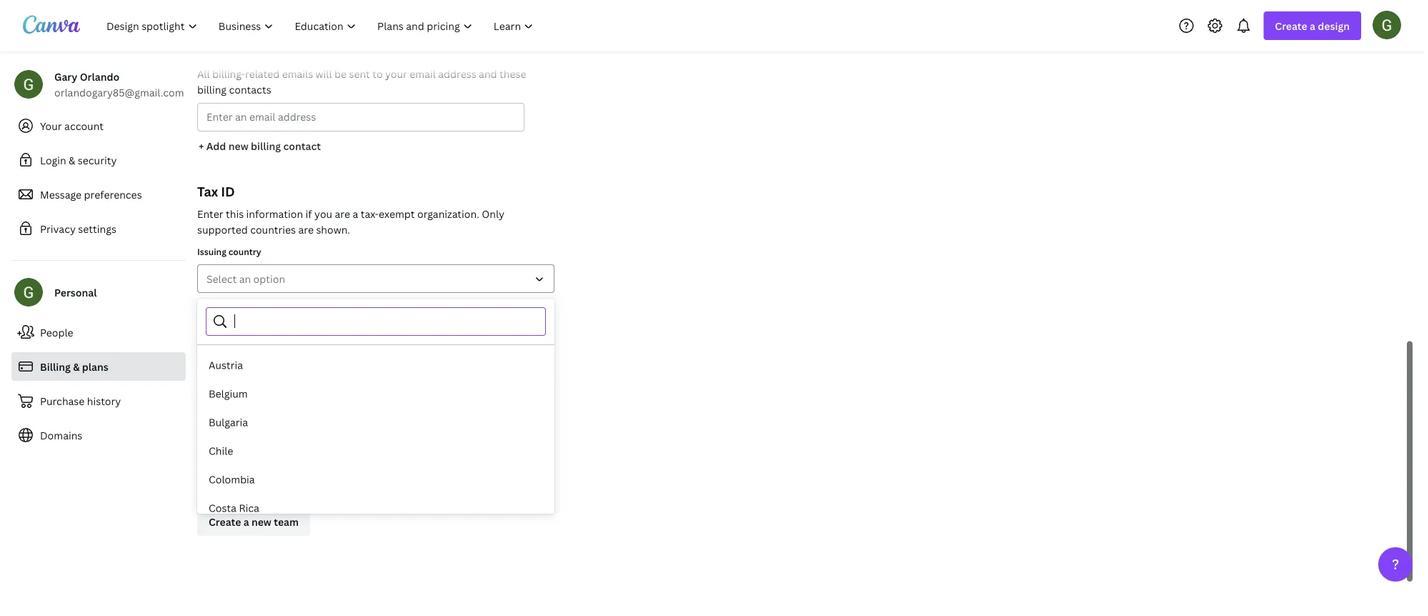 Task type: describe. For each thing, give the bounding box(es) containing it.
personal
[[54, 286, 97, 299]]

organization.
[[418, 207, 480, 221]]

tax for tax id
[[197, 368, 211, 380]]

countries
[[250, 223, 296, 236]]

add
[[206, 139, 226, 153]]

contact
[[283, 139, 321, 153]]

all billing-related emails will be sent to your email address and these billing contacts
[[197, 67, 527, 96]]

create a new team button
[[197, 508, 310, 536]]

your inside all billing-related emails will be sent to your email address and these billing contacts
[[385, 67, 407, 80]]

tax-
[[361, 207, 379, 221]]

login & security link
[[11, 146, 186, 174]]

team
[[197, 473, 231, 490]]

you
[[315, 207, 333, 221]]

shown.
[[316, 223, 350, 236]]

privacy settings
[[40, 222, 116, 236]]

new for billing
[[229, 139, 249, 153]]

+
[[199, 139, 204, 153]]

chile button
[[197, 437, 555, 465]]

create a new team
[[209, 515, 299, 529]]

security
[[78, 153, 117, 167]]

create a design
[[1276, 19, 1351, 33]]

costa rica
[[209, 502, 260, 515]]

be
[[335, 67, 347, 80]]

your
[[40, 119, 62, 133]]

& for billing
[[73, 360, 80, 374]]

company
[[221, 301, 260, 313]]

Select an option button
[[197, 265, 555, 293]]

1 horizontal spatial are
[[335, 207, 350, 221]]

purchase history link
[[11, 387, 186, 415]]

Enter your legal company name text field
[[207, 321, 546, 348]]

billing-
[[212, 67, 245, 80]]

bulgaria option
[[197, 408, 555, 437]]

emails
[[282, 67, 313, 80]]

login
[[40, 153, 66, 167]]

0 horizontal spatial your
[[264, 417, 280, 426]]

+ add new billing contact button
[[197, 132, 322, 160]]

1 vertical spatial will
[[213, 417, 225, 426]]

+ add new billing contact
[[199, 139, 321, 153]]

bulgaria button
[[197, 408, 555, 437]]

costa rica button
[[197, 494, 555, 523]]

people link
[[11, 318, 186, 347]]

create for create a new team
[[209, 515, 241, 529]]

costa
[[209, 502, 237, 515]]

contacts
[[229, 83, 271, 96]]

a inside tax id enter this information if you are a tax-exempt organization. only supported countries are shown.
[[353, 207, 358, 221]]

related
[[245, 67, 280, 80]]

legal company name
[[197, 301, 285, 313]]

your account
[[40, 119, 104, 133]]

address
[[438, 67, 477, 80]]

billing inside button
[[251, 139, 281, 153]]

message preferences
[[40, 188, 142, 201]]

privacy
[[40, 222, 76, 236]]

austria button
[[197, 351, 555, 380]]

tax id enter this information if you are a tax-exempt organization. only supported countries are shown.
[[197, 183, 505, 236]]

account
[[64, 119, 104, 133]]

new for team
[[252, 515, 272, 529]]

select an option
[[207, 272, 285, 286]]

orlandogary85@gmail.com
[[54, 85, 184, 99]]

austria option
[[197, 351, 555, 380]]

tax for tax id enter this information if you are a tax-exempt organization. only supported countries are shown.
[[197, 183, 218, 200]]

purchase history
[[40, 394, 121, 408]]

orlando
[[80, 70, 120, 83]]

austria
[[209, 359, 243, 372]]

legal
[[197, 301, 219, 313]]

gary orlando orlandogary85@gmail.com
[[54, 70, 184, 99]]

history
[[87, 394, 121, 408]]

country
[[229, 246, 262, 257]]

tax id
[[197, 368, 222, 380]]

exempt
[[379, 207, 415, 221]]

message preferences link
[[11, 180, 186, 209]]

supported
[[197, 223, 248, 236]]

gary
[[54, 70, 77, 83]]

preferences
[[84, 188, 142, 201]]

select
[[207, 272, 237, 286]]

list box containing austria
[[197, 351, 555, 593]]

colombia
[[209, 473, 255, 487]]

appear
[[227, 417, 251, 426]]

plans
[[82, 360, 108, 374]]

sent
[[349, 67, 370, 80]]



Task type: locate. For each thing, give the bounding box(es) containing it.
2 horizontal spatial a
[[1311, 19, 1316, 33]]

1 vertical spatial are
[[298, 223, 314, 236]]

new left team
[[252, 515, 272, 529]]

a left tax-
[[353, 207, 358, 221]]

privacy settings link
[[11, 214, 186, 243]]

0 vertical spatial will
[[316, 67, 332, 80]]

will right the this
[[213, 417, 225, 426]]

1 horizontal spatial your
[[385, 67, 407, 80]]

are up shown.
[[335, 207, 350, 221]]

a for create a design
[[1311, 19, 1316, 33]]

billing
[[40, 360, 71, 374]]

information
[[246, 207, 303, 221]]

this
[[197, 417, 212, 426]]

a inside dropdown button
[[1311, 19, 1316, 33]]

are down the if
[[298, 223, 314, 236]]

1 vertical spatial id
[[213, 368, 222, 380]]

belgium
[[209, 387, 248, 401]]

invoice.
[[281, 417, 308, 426]]

design
[[1319, 19, 1351, 33]]

1 horizontal spatial will
[[316, 67, 332, 80]]

these
[[500, 67, 527, 80]]

only
[[482, 207, 505, 221]]

and
[[479, 67, 497, 80]]

on
[[253, 417, 262, 426]]

tax inside tax id enter this information if you are a tax-exempt organization. only supported countries are shown.
[[197, 183, 218, 200]]

1 tax from the top
[[197, 183, 218, 200]]

0 horizontal spatial new
[[229, 139, 249, 153]]

colombia option
[[197, 465, 555, 494]]

will inside all billing-related emails will be sent to your email address and these billing contacts
[[316, 67, 332, 80]]

billing down all
[[197, 83, 227, 96]]

issuing
[[197, 246, 227, 257]]

settings
[[78, 222, 116, 236]]

your account link
[[11, 112, 186, 140]]

0 vertical spatial your
[[385, 67, 407, 80]]

1 vertical spatial create
[[209, 515, 241, 529]]

option
[[254, 272, 285, 286]]

list box
[[197, 351, 555, 593]]

tax up enter
[[197, 183, 218, 200]]

an
[[239, 272, 251, 286]]

1 vertical spatial billing
[[251, 139, 281, 153]]

create for create a design
[[1276, 19, 1308, 33]]

a right costa on the bottom of the page
[[244, 515, 249, 529]]

Enter an email address text field
[[207, 104, 516, 131]]

0 horizontal spatial are
[[298, 223, 314, 236]]

email
[[410, 67, 436, 80]]

top level navigation element
[[97, 11, 546, 40]]

colombia button
[[197, 465, 555, 494]]

bulgaria
[[209, 416, 248, 429]]

belgium button
[[197, 380, 555, 408]]

1 horizontal spatial new
[[252, 515, 272, 529]]

create
[[1276, 19, 1308, 33], [209, 515, 241, 529]]

new right the add
[[229, 139, 249, 153]]

chile
[[209, 444, 233, 458]]

a left the 'design'
[[1311, 19, 1316, 33]]

billing left contact
[[251, 139, 281, 153]]

tax up the belgium
[[197, 368, 211, 380]]

1 horizontal spatial a
[[353, 207, 358, 221]]

a
[[1311, 19, 1316, 33], [353, 207, 358, 221], [244, 515, 249, 529]]

your
[[385, 67, 407, 80], [264, 417, 280, 426]]

team
[[274, 515, 299, 529]]

0 vertical spatial id
[[221, 183, 235, 200]]

new
[[229, 139, 249, 153], [252, 515, 272, 529]]

1 horizontal spatial billing
[[251, 139, 281, 153]]

create inside dropdown button
[[1276, 19, 1308, 33]]

this will appear on your invoice.
[[197, 417, 308, 426]]

& right login
[[69, 153, 75, 167]]

create inside button
[[209, 515, 241, 529]]

0 vertical spatial &
[[69, 153, 75, 167]]

issuing country
[[197, 246, 262, 257]]

1 vertical spatial new
[[252, 515, 272, 529]]

billing & plans link
[[11, 352, 186, 381]]

chile option
[[197, 437, 555, 465]]

all
[[197, 67, 210, 80]]

1 vertical spatial your
[[264, 417, 280, 426]]

are
[[335, 207, 350, 221], [298, 223, 314, 236]]

0 vertical spatial create
[[1276, 19, 1308, 33]]

domains
[[40, 429, 82, 442]]

people
[[40, 326, 73, 339]]

0 horizontal spatial create
[[209, 515, 241, 529]]

2 vertical spatial a
[[244, 515, 249, 529]]

billing & plans
[[40, 360, 108, 374]]

domains link
[[11, 421, 186, 450]]

0 horizontal spatial a
[[244, 515, 249, 529]]

create a design button
[[1264, 11, 1362, 40]]

2 tax from the top
[[197, 368, 211, 380]]

if
[[306, 207, 312, 221]]

message
[[40, 188, 82, 201]]

None search field
[[235, 308, 537, 335]]

purchase
[[40, 394, 85, 408]]

1 horizontal spatial create
[[1276, 19, 1308, 33]]

belgium option
[[197, 380, 555, 408]]

1 vertical spatial a
[[353, 207, 358, 221]]

this
[[226, 207, 244, 221]]

id inside tax id enter this information if you are a tax-exempt organization. only supported countries are shown.
[[221, 183, 235, 200]]

0 vertical spatial a
[[1311, 19, 1316, 33]]

a for create a new team
[[244, 515, 249, 529]]

name
[[262, 301, 285, 313]]

id up this
[[221, 183, 235, 200]]

Enter your tax ID text field
[[207, 388, 546, 415]]

will left be
[[316, 67, 332, 80]]

0 vertical spatial are
[[335, 207, 350, 221]]

& left 'plans'
[[73, 360, 80, 374]]

0 vertical spatial billing
[[197, 83, 227, 96]]

your right to
[[385, 67, 407, 80]]

& for login
[[69, 153, 75, 167]]

rica
[[239, 502, 260, 515]]

gary orlando image
[[1373, 11, 1402, 39]]

billing
[[197, 83, 227, 96], [251, 139, 281, 153]]

1 vertical spatial &
[[73, 360, 80, 374]]

login & security
[[40, 153, 117, 167]]

enter
[[197, 207, 223, 221]]

0 horizontal spatial will
[[213, 417, 225, 426]]

0 horizontal spatial billing
[[197, 83, 227, 96]]

id
[[221, 183, 235, 200], [213, 368, 222, 380]]

billing inside all billing-related emails will be sent to your email address and these billing contacts
[[197, 83, 227, 96]]

will
[[316, 67, 332, 80], [213, 417, 225, 426]]

to
[[373, 67, 383, 80]]

1 vertical spatial tax
[[197, 368, 211, 380]]

id up the belgium
[[213, 368, 222, 380]]

0 vertical spatial new
[[229, 139, 249, 153]]

costa rica option
[[197, 494, 555, 523]]

your right the on
[[264, 417, 280, 426]]

0 vertical spatial tax
[[197, 183, 218, 200]]

id for tax id enter this information if you are a tax-exempt organization. only supported countries are shown.
[[221, 183, 235, 200]]

id for tax id
[[213, 368, 222, 380]]

a inside button
[[244, 515, 249, 529]]



Task type: vqa. For each thing, say whether or not it's contained in the screenshot.
select an option button
yes



